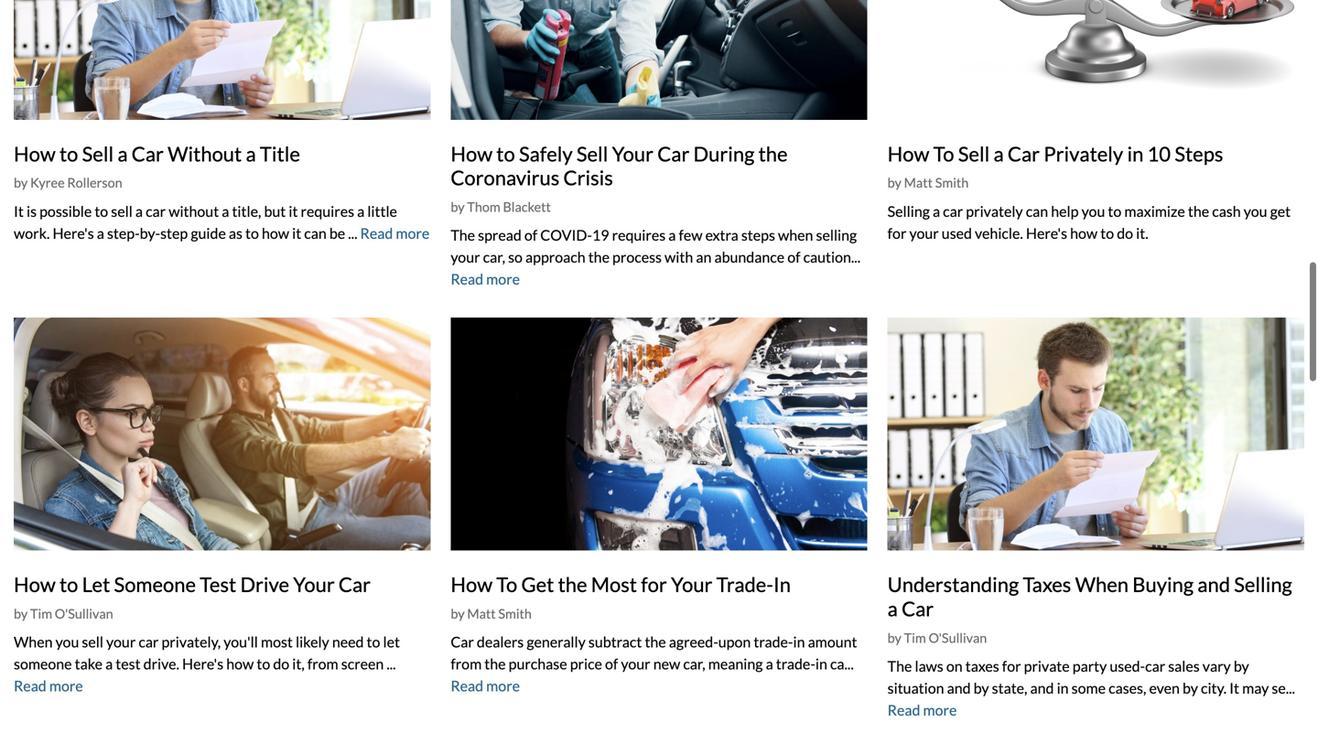 Task type: describe. For each thing, give the bounding box(es) containing it.
amount
[[808, 633, 858, 651]]

rollerson
[[67, 175, 122, 191]]

how to let someone test drive your car
[[14, 573, 371, 597]]

let
[[82, 573, 110, 597]]

the for how to safely sell your car during the coronavirus crisis
[[451, 226, 475, 244]]

smith for get
[[499, 606, 532, 622]]

used-
[[1110, 657, 1146, 675]]

you'll
[[224, 633, 258, 651]]

how to safely sell your car during the coronavirus crisis image
[[451, 0, 868, 120]]

during
[[694, 142, 755, 166]]

a inside when you sell your car privately, you'll most likely need to let someone take a test drive. here's how to do it, from screen ... read more
[[105, 655, 113, 673]]

without
[[168, 142, 242, 166]]

someone
[[14, 655, 72, 673]]

can inside selling a car privately can help you to maximize the cash you get for your used vehicle. here's how to do it.
[[1026, 202, 1049, 220]]

buying
[[1133, 573, 1194, 597]]

when inside when you sell your car privately, you'll most likely need to let someone take a test drive. here's how to do it, from screen ... read more
[[14, 633, 53, 651]]

smith for sell
[[936, 175, 969, 191]]

test
[[200, 573, 236, 597]]

is
[[27, 202, 37, 220]]

how to sell a car privately in 10 steps
[[888, 142, 1224, 166]]

o'sullivan for to
[[55, 606, 113, 622]]

likely
[[296, 633, 329, 651]]

how to safely sell your car during the coronavirus crisis
[[451, 142, 788, 190]]

the inside selling a car privately can help you to maximize the cash you get for your used vehicle. here's how to do it.
[[1188, 202, 1210, 220]]

se...
[[1272, 679, 1296, 697]]

drive.
[[143, 655, 179, 673]]

covid-
[[541, 226, 592, 244]]

be
[[330, 224, 345, 242]]

car inside selling a car privately can help you to maximize the cash you get for your used vehicle. here's how to do it.
[[943, 202, 964, 220]]

so
[[508, 248, 523, 266]]

maximize
[[1125, 202, 1186, 220]]

extra
[[706, 226, 739, 244]]

by kyree rollerson
[[14, 175, 122, 191]]

by thom blackett
[[451, 199, 551, 215]]

do for it,
[[273, 655, 290, 673]]

car left without on the left of the page
[[132, 142, 164, 166]]

process
[[613, 248, 662, 266]]

selling a car privately can help you to maximize the cash you get for your used vehicle. here's how to do it.
[[888, 202, 1291, 242]]

little
[[367, 202, 397, 220]]

0 vertical spatial trade-
[[754, 633, 793, 651]]

more inside car dealers generally subtract the agreed-upon trade-in amount from the purchase price of your new car, meaning a trade-in ca... read more
[[486, 677, 520, 695]]

private
[[1024, 657, 1070, 675]]

the for understanding taxes when buying and selling a car
[[888, 657, 912, 675]]

it inside it is possible to sell a car without a title, but it requires a little work. here's a step-by-step guide as to how it can be ...
[[14, 202, 24, 220]]

privately
[[966, 202, 1023, 220]]

sell inside it is possible to sell a car without a title, but it requires a little work. here's a step-by-step guide as to how it can be ...
[[111, 202, 133, 220]]

in inside the laws on taxes for private party used-car sales vary by situation and by state, and in some cases, even by city. it may se... read more
[[1057, 679, 1069, 697]]

vary
[[1203, 657, 1231, 675]]

read more link for how to get the most for your trade-in
[[451, 677, 520, 695]]

situation
[[888, 679, 945, 697]]

matt for how to get the most for your trade-in
[[467, 606, 496, 622]]

how for how to sell a car privately in 10 steps
[[888, 142, 930, 166]]

how to get the most for your trade-in image
[[451, 318, 868, 551]]

car inside understanding taxes when buying and selling a car
[[902, 597, 934, 621]]

selling inside understanding taxes when buying and selling a car
[[1235, 573, 1293, 597]]

for inside the laws on taxes for private party used-car sales vary by situation and by state, and in some cases, even by city. it may se... read more
[[1003, 657, 1022, 675]]

understanding taxes when buying and selling a car image
[[888, 318, 1305, 551]]

how for how to safely sell your car during the coronavirus crisis
[[451, 142, 493, 166]]

of inside car dealers generally subtract the agreed-upon trade-in amount from the purchase price of your new car, meaning a trade-in ca... read more
[[605, 655, 618, 673]]

dealers
[[477, 633, 524, 651]]

cases,
[[1109, 679, 1147, 697]]

a left step-
[[97, 224, 104, 242]]

by tim o'sullivan for how
[[14, 606, 113, 622]]

without
[[169, 202, 219, 220]]

how for how to get the most for your trade-in
[[451, 573, 493, 597]]

let
[[383, 633, 400, 651]]

by tim o'sullivan for understanding
[[888, 630, 987, 646]]

your inside how to safely sell your car during the coronavirus crisis
[[612, 142, 654, 166]]

a left title
[[246, 142, 256, 166]]

help
[[1051, 202, 1079, 220]]

understanding taxes when buying and selling a car link
[[888, 573, 1293, 621]]

some
[[1072, 679, 1106, 697]]

how to safely sell your car during the coronavirus crisis link
[[451, 142, 788, 190]]

taxes
[[966, 657, 1000, 675]]

but
[[264, 202, 286, 220]]

most
[[261, 633, 293, 651]]

by-
[[140, 224, 160, 242]]

read down little
[[360, 224, 393, 242]]

privately
[[1044, 142, 1124, 166]]

step
[[160, 224, 188, 242]]

used
[[942, 224, 972, 242]]

step-
[[107, 224, 140, 242]]

test
[[116, 655, 141, 673]]

in left amount
[[793, 633, 805, 651]]

a inside car dealers generally subtract the agreed-upon trade-in amount from the purchase price of your new car, meaning a trade-in ca... read more
[[766, 655, 773, 673]]

sell inside when you sell your car privately, you'll most likely need to let someone take a test drive. here's how to do it, from screen ... read more
[[82, 633, 103, 651]]

how to sell a car privately in 10 steps image
[[888, 0, 1305, 120]]

your inside car dealers generally subtract the agreed-upon trade-in amount from the purchase price of your new car, meaning a trade-in ca... read more
[[621, 655, 651, 673]]

by for how to sell a car privately in 10 steps
[[888, 175, 902, 191]]

selling inside selling a car privately can help you to maximize the cash you get for your used vehicle. here's how to do it.
[[888, 202, 930, 220]]

car dealers generally subtract the agreed-upon trade-in amount from the purchase price of your new car, meaning a trade-in ca... read more
[[451, 633, 858, 695]]

from inside car dealers generally subtract the agreed-upon trade-in amount from the purchase price of your new car, meaning a trade-in ca... read more
[[451, 655, 482, 673]]

when inside understanding taxes when buying and selling a car
[[1076, 573, 1129, 597]]

how to let someone test drive your car link
[[14, 573, 371, 597]]

0 horizontal spatial and
[[947, 679, 971, 697]]

drive
[[240, 573, 289, 597]]

get
[[521, 573, 554, 597]]

how for selling a car privately can help you to maximize the cash you get for your used vehicle. here's how to do it.
[[1071, 224, 1098, 242]]

1 vertical spatial trade-
[[776, 655, 816, 673]]

most
[[591, 573, 637, 597]]

coronavirus
[[451, 166, 560, 190]]

read inside when you sell your car privately, you'll most likely need to let someone take a test drive. here's how to do it, from screen ... read more
[[14, 677, 46, 695]]

sell for how to sell a car without a title
[[82, 142, 114, 166]]

it.
[[1137, 224, 1149, 242]]

your for how to let someone test drive your car
[[293, 573, 335, 597]]

as
[[229, 224, 243, 242]]

read inside car dealers generally subtract the agreed-upon trade-in amount from the purchase price of your new car, meaning a trade-in ca... read more
[[451, 677, 484, 695]]

... inside it is possible to sell a car without a title, but it requires a little work. here's a step-by-step guide as to how it can be ...
[[348, 224, 358, 242]]

0 horizontal spatial for
[[641, 573, 667, 597]]

sell inside how to safely sell your car during the coronavirus crisis
[[577, 142, 608, 166]]

sell for how to sell a car privately in 10 steps
[[959, 142, 990, 166]]

car inside how to safely sell your car during the coronavirus crisis
[[658, 142, 690, 166]]

blackett
[[503, 199, 551, 215]]

selling
[[816, 226, 857, 244]]

the up new
[[645, 633, 666, 651]]

more inside when you sell your car privately, you'll most likely need to let someone take a test drive. here's how to do it, from screen ... read more
[[49, 677, 83, 695]]

requires inside it is possible to sell a car without a title, but it requires a little work. here's a step-by-step guide as to how it can be ...
[[301, 202, 354, 220]]

meaning
[[709, 655, 763, 673]]

here's for selling a car privately can help you to maximize the cash you get for your used vehicle. here's how to do it.
[[1026, 224, 1068, 242]]

how to sell a car without a title link
[[14, 142, 300, 166]]

car, inside car dealers generally subtract the agreed-upon trade-in amount from the purchase price of your new car, meaning a trade-in ca... read more
[[683, 655, 706, 673]]

you inside when you sell your car privately, you'll most likely need to let someone take a test drive. here's how to do it, from screen ... read more
[[55, 633, 79, 651]]

car up need
[[339, 573, 371, 597]]

may
[[1243, 679, 1269, 697]]

to for sell
[[934, 142, 955, 166]]

agreed-
[[669, 633, 719, 651]]

understanding
[[888, 573, 1019, 597]]

o'sullivan for taxes
[[929, 630, 987, 646]]

by matt smith for get
[[451, 606, 532, 622]]

by for how to get the most for your trade-in
[[451, 606, 465, 622]]

more inside the spread of covid-19 requires a few extra steps when selling your car, so approach the process with an abundance of caution... read more
[[486, 270, 520, 288]]

a left little
[[357, 202, 365, 220]]

1 vertical spatial it
[[292, 224, 301, 242]]

how for how to sell a car without a title
[[14, 142, 56, 166]]

... inside when you sell your car privately, you'll most likely need to let someone take a test drive. here's how to do it, from screen ... read more
[[387, 655, 396, 673]]

trade-
[[717, 573, 774, 597]]

your for how to get the most for your trade-in
[[671, 573, 713, 597]]

spread
[[478, 226, 522, 244]]

the spread of covid-19 requires a few extra steps when selling your car, so approach the process with an abundance of caution... read more
[[451, 226, 861, 288]]

car inside when you sell your car privately, you'll most likely need to let someone take a test drive. here's how to do it, from screen ... read more
[[139, 633, 159, 651]]

a inside selling a car privately can help you to maximize the cash you get for your used vehicle. here's how to do it.
[[933, 202, 941, 220]]

car inside it is possible to sell a car without a title, but it requires a little work. here's a step-by-step guide as to how it can be ...
[[146, 202, 166, 220]]

it is possible to sell a car without a title, but it requires a little work. here's a step-by-step guide as to how it can be ...
[[14, 202, 397, 242]]

how to sell a car without a title
[[14, 142, 300, 166]]

how to get the most for your trade-in
[[451, 573, 791, 597]]

a inside the spread of covid-19 requires a few extra steps when selling your car, so approach the process with an abundance of caution... read more
[[669, 226, 676, 244]]

matt for how to sell a car privately in 10 steps
[[904, 175, 933, 191]]

crisis
[[564, 166, 613, 190]]

work.
[[14, 224, 50, 242]]



Task type: vqa. For each thing, say whether or not it's contained in the screenshot.
so
yes



Task type: locate. For each thing, give the bounding box(es) containing it.
read more link
[[360, 224, 430, 242], [451, 270, 520, 288], [14, 677, 83, 695], [451, 677, 520, 695], [888, 701, 957, 719]]

it right city.
[[1230, 679, 1240, 697]]

the laws on taxes for private party used-car sales vary by situation and by state, and in some cases, even by city. it may se... read more
[[888, 657, 1296, 719]]

a right meaning
[[766, 655, 773, 673]]

0 horizontal spatial by matt smith
[[451, 606, 532, 622]]

to up used
[[934, 142, 955, 166]]

trade- down amount
[[776, 655, 816, 673]]

how for how to let someone test drive your car
[[14, 573, 56, 597]]

upon
[[719, 633, 751, 651]]

it right but
[[289, 202, 298, 220]]

your down subtract
[[621, 655, 651, 673]]

abundance
[[715, 248, 785, 266]]

for left used
[[888, 224, 907, 242]]

tim
[[30, 606, 52, 622], [904, 630, 926, 646]]

1 vertical spatial it
[[1230, 679, 1240, 697]]

0 horizontal spatial the
[[451, 226, 475, 244]]

your up test
[[106, 633, 136, 651]]

here's inside when you sell your car privately, you'll most likely need to let someone take a test drive. here's how to do it, from screen ... read more
[[182, 655, 224, 673]]

how down help at right top
[[1071, 224, 1098, 242]]

requires up 'process'
[[612, 226, 666, 244]]

0 vertical spatial o'sullivan
[[55, 606, 113, 622]]

1 horizontal spatial it
[[1230, 679, 1240, 697]]

party
[[1073, 657, 1107, 675]]

0 vertical spatial car,
[[483, 248, 505, 266]]

in left 10
[[1128, 142, 1144, 166]]

1 from from the left
[[308, 655, 339, 673]]

the left cash
[[1188, 202, 1210, 220]]

0 vertical spatial for
[[888, 224, 907, 242]]

1 vertical spatial can
[[304, 224, 327, 242]]

steps
[[742, 226, 776, 244]]

1 horizontal spatial your
[[612, 142, 654, 166]]

thom
[[467, 199, 501, 215]]

how inside it is possible to sell a car without a title, but it requires a little work. here's a step-by-step guide as to how it can be ...
[[262, 224, 289, 242]]

few
[[679, 226, 703, 244]]

here's inside it is possible to sell a car without a title, but it requires a little work. here's a step-by-step guide as to how it can be ...
[[53, 224, 94, 242]]

the
[[451, 226, 475, 244], [888, 657, 912, 675]]

a left title,
[[222, 202, 229, 220]]

1 horizontal spatial requires
[[612, 226, 666, 244]]

1 vertical spatial the
[[888, 657, 912, 675]]

do for it.
[[1117, 224, 1134, 242]]

0 horizontal spatial you
[[55, 633, 79, 651]]

o'sullivan
[[55, 606, 113, 622], [929, 630, 987, 646]]

of
[[525, 226, 538, 244], [788, 248, 801, 266], [605, 655, 618, 673]]

here's inside selling a car privately can help you to maximize the cash you get for your used vehicle. here's how to do it.
[[1026, 224, 1068, 242]]

subtract
[[589, 633, 642, 651]]

2 horizontal spatial sell
[[959, 142, 990, 166]]

it inside the laws on taxes for private party used-car sales vary by situation and by state, and in some cases, even by city. it may se... read more
[[1230, 679, 1240, 697]]

19
[[592, 226, 609, 244]]

from inside when you sell your car privately, you'll most likely need to let someone take a test drive. here's how to do it, from screen ... read more
[[308, 655, 339, 673]]

1 vertical spatial do
[[273, 655, 290, 673]]

1 horizontal spatial can
[[1026, 202, 1049, 220]]

tim for understanding taxes when buying and selling a car
[[904, 630, 926, 646]]

your up crisis
[[612, 142, 654, 166]]

0 horizontal spatial when
[[14, 633, 53, 651]]

1 horizontal spatial selling
[[1235, 573, 1293, 597]]

steps
[[1175, 142, 1224, 166]]

car, left the "so" on the left top
[[483, 248, 505, 266]]

sell up privately
[[959, 142, 990, 166]]

1 horizontal spatial when
[[1076, 573, 1129, 597]]

take
[[75, 655, 103, 673]]

1 horizontal spatial tim
[[904, 630, 926, 646]]

0 horizontal spatial here's
[[53, 224, 94, 242]]

car inside car dealers generally subtract the agreed-upon trade-in amount from the purchase price of your new car, meaning a trade-in ca... read more
[[451, 633, 474, 651]]

0 vertical spatial to
[[934, 142, 955, 166]]

1 horizontal spatial and
[[1031, 679, 1054, 697]]

1 horizontal spatial smith
[[936, 175, 969, 191]]

trade- right upon
[[754, 633, 793, 651]]

sell up take
[[82, 633, 103, 651]]

0 horizontal spatial smith
[[499, 606, 532, 622]]

and right buying
[[1198, 573, 1231, 597]]

1 horizontal spatial from
[[451, 655, 482, 673]]

... down let
[[387, 655, 396, 673]]

1 horizontal spatial of
[[605, 655, 618, 673]]

car,
[[483, 248, 505, 266], [683, 655, 706, 673]]

2 horizontal spatial and
[[1198, 573, 1231, 597]]

0 horizontal spatial tim
[[30, 606, 52, 622]]

a inside understanding taxes when buying and selling a car
[[888, 597, 898, 621]]

read more link down dealers
[[451, 677, 520, 695]]

0 horizontal spatial it
[[14, 202, 24, 220]]

car up even
[[1146, 657, 1166, 675]]

1 vertical spatial by tim o'sullivan
[[888, 630, 987, 646]]

0 horizontal spatial car,
[[483, 248, 505, 266]]

read more link down situation
[[888, 701, 957, 719]]

more down little
[[396, 224, 430, 242]]

to
[[934, 142, 955, 166], [497, 573, 518, 597]]

more inside the laws on taxes for private party used-car sales vary by situation and by state, and in some cases, even by city. it may se... read more
[[923, 701, 957, 719]]

read inside the spread of covid-19 requires a few extra steps when selling your car, so approach the process with an abundance of caution... read more
[[451, 270, 484, 288]]

read down dealers
[[451, 677, 484, 695]]

how inside selling a car privately can help you to maximize the cash you get for your used vehicle. here's how to do it.
[[1071, 224, 1098, 242]]

how to get the most for your trade-in link
[[451, 573, 791, 597]]

by for how to let someone test drive your car
[[14, 606, 28, 622]]

1 horizontal spatial matt
[[904, 175, 933, 191]]

a up "rollerson"
[[118, 142, 128, 166]]

0 horizontal spatial do
[[273, 655, 290, 673]]

... right 'be'
[[348, 224, 358, 242]]

a down the understanding
[[888, 597, 898, 621]]

more down situation
[[923, 701, 957, 719]]

1 horizontal spatial ...
[[387, 655, 396, 673]]

a up by-
[[135, 202, 143, 220]]

1 horizontal spatial by matt smith
[[888, 175, 969, 191]]

when
[[778, 226, 814, 244]]

the
[[759, 142, 788, 166], [1188, 202, 1210, 220], [589, 248, 610, 266], [558, 573, 587, 597], [645, 633, 666, 651], [485, 655, 506, 673]]

it,
[[292, 655, 305, 673]]

your left trade-
[[671, 573, 713, 597]]

read more link for understanding taxes when buying and selling a car
[[888, 701, 957, 719]]

in left "some"
[[1057, 679, 1069, 697]]

to for get
[[497, 573, 518, 597]]

2 horizontal spatial your
[[671, 573, 713, 597]]

read more link down someone at the left bottom of the page
[[14, 677, 83, 695]]

it left 'be'
[[292, 224, 301, 242]]

read more link for how to let someone test drive your car
[[14, 677, 83, 695]]

read more link down the "so" on the left top
[[451, 270, 520, 288]]

tim for how to let someone test drive your car
[[30, 606, 52, 622]]

more down purchase
[[486, 677, 520, 695]]

more
[[396, 224, 430, 242], [486, 270, 520, 288], [49, 677, 83, 695], [486, 677, 520, 695], [923, 701, 957, 719]]

0 horizontal spatial o'sullivan
[[55, 606, 113, 622]]

0 vertical spatial can
[[1026, 202, 1049, 220]]

and down on
[[947, 679, 971, 697]]

1 vertical spatial requires
[[612, 226, 666, 244]]

more down the "so" on the left top
[[486, 270, 520, 288]]

taxes
[[1023, 573, 1072, 597]]

car down the understanding
[[902, 597, 934, 621]]

caution...
[[804, 248, 861, 266]]

1 horizontal spatial here's
[[182, 655, 224, 673]]

do inside selling a car privately can help you to maximize the cash you get for your used vehicle. here's how to do it.
[[1117, 224, 1134, 242]]

when you sell your car privately, you'll most likely need to let someone take a test drive. here's how to do it, from screen ... read more
[[14, 633, 400, 695]]

1 vertical spatial by matt smith
[[451, 606, 532, 622]]

trade-
[[754, 633, 793, 651], [776, 655, 816, 673]]

0 horizontal spatial how
[[226, 655, 254, 673]]

0 horizontal spatial can
[[304, 224, 327, 242]]

how to sell a car privately in 10 steps link
[[888, 142, 1224, 166]]

here's
[[53, 224, 94, 242], [1026, 224, 1068, 242], [182, 655, 224, 673]]

you right help at right top
[[1082, 202, 1106, 220]]

0 vertical spatial by tim o'sullivan
[[14, 606, 113, 622]]

the inside how to safely sell your car during the coronavirus crisis
[[759, 142, 788, 166]]

0 vertical spatial tim
[[30, 606, 52, 622]]

how
[[262, 224, 289, 242], [1071, 224, 1098, 242], [226, 655, 254, 673]]

can left help at right top
[[1026, 202, 1049, 220]]

by
[[14, 175, 28, 191], [888, 175, 902, 191], [451, 199, 465, 215], [14, 606, 28, 622], [451, 606, 465, 622], [888, 630, 902, 646], [1234, 657, 1250, 675], [974, 679, 990, 697], [1183, 679, 1199, 697]]

do inside when you sell your car privately, you'll most likely need to let someone take a test drive. here's how to do it, from screen ... read more
[[273, 655, 290, 673]]

0 vertical spatial by matt smith
[[888, 175, 969, 191]]

0 vertical spatial matt
[[904, 175, 933, 191]]

for up state,
[[1003, 657, 1022, 675]]

your inside the spread of covid-19 requires a few extra steps when selling your car, so approach the process with an abundance of caution... read more
[[451, 248, 480, 266]]

1 vertical spatial sell
[[82, 633, 103, 651]]

by for how to sell a car without a title
[[14, 175, 28, 191]]

0 vertical spatial requires
[[301, 202, 354, 220]]

1 vertical spatial smith
[[499, 606, 532, 622]]

0 horizontal spatial ...
[[348, 224, 358, 242]]

by matt smith up used
[[888, 175, 969, 191]]

how for when you sell your car privately, you'll most likely need to let someone take a test drive. here's how to do it, from screen ... read more
[[226, 655, 254, 673]]

sales
[[1169, 657, 1200, 675]]

0 horizontal spatial your
[[293, 573, 335, 597]]

0 vertical spatial ...
[[348, 224, 358, 242]]

your
[[612, 142, 654, 166], [293, 573, 335, 597], [671, 573, 713, 597]]

0 vertical spatial the
[[451, 226, 475, 244]]

here's down 'possible'
[[53, 224, 94, 242]]

it
[[14, 202, 24, 220], [1230, 679, 1240, 697]]

the inside the spread of covid-19 requires a few extra steps when selling your car, so approach the process with an abundance of caution... read more
[[451, 226, 475, 244]]

even
[[1150, 679, 1180, 697]]

by tim o'sullivan
[[14, 606, 113, 622], [888, 630, 987, 646]]

someone
[[114, 573, 196, 597]]

you left "get"
[[1244, 202, 1268, 220]]

safely
[[519, 142, 573, 166]]

can inside it is possible to sell a car without a title, but it requires a little work. here's a step-by-step guide as to how it can be ...
[[304, 224, 327, 242]]

here's for when you sell your car privately, you'll most likely need to let someone take a test drive. here's how to do it, from screen ... read more
[[182, 655, 224, 673]]

read down situation
[[888, 701, 921, 719]]

1 vertical spatial of
[[788, 248, 801, 266]]

do left the it,
[[273, 655, 290, 673]]

read down someone at the left bottom of the page
[[14, 677, 46, 695]]

when up someone at the left bottom of the page
[[14, 633, 53, 651]]

the down dealers
[[485, 655, 506, 673]]

0 vertical spatial it
[[14, 202, 24, 220]]

read more link for how to safely sell your car during the coronavirus crisis
[[451, 270, 520, 288]]

0 horizontal spatial sell
[[82, 142, 114, 166]]

car left during
[[658, 142, 690, 166]]

0 vertical spatial it
[[289, 202, 298, 220]]

requires
[[301, 202, 354, 220], [612, 226, 666, 244]]

1 horizontal spatial for
[[888, 224, 907, 242]]

get
[[1271, 202, 1291, 220]]

screen
[[341, 655, 384, 673]]

2 horizontal spatial how
[[1071, 224, 1098, 242]]

1 horizontal spatial o'sullivan
[[929, 630, 987, 646]]

...
[[348, 224, 358, 242], [387, 655, 396, 673]]

cash
[[1213, 202, 1241, 220]]

laws
[[915, 657, 944, 675]]

your
[[910, 224, 939, 242], [451, 248, 480, 266], [106, 633, 136, 651], [621, 655, 651, 673]]

sell up step-
[[111, 202, 133, 220]]

your down spread
[[451, 248, 480, 266]]

0 vertical spatial when
[[1076, 573, 1129, 597]]

privately,
[[162, 633, 221, 651]]

sell up crisis
[[577, 142, 608, 166]]

0 horizontal spatial from
[[308, 655, 339, 673]]

the down 19
[[589, 248, 610, 266]]

o'sullivan up on
[[929, 630, 987, 646]]

with
[[665, 248, 693, 266]]

requires up 'be'
[[301, 202, 354, 220]]

by matt smith up dealers
[[451, 606, 532, 622]]

2 horizontal spatial for
[[1003, 657, 1022, 675]]

the inside the spread of covid-19 requires a few extra steps when selling your car, so approach the process with an abundance of caution... read more
[[589, 248, 610, 266]]

do left it.
[[1117, 224, 1134, 242]]

1 horizontal spatial how
[[262, 224, 289, 242]]

for right the most
[[641, 573, 667, 597]]

tim up laws
[[904, 630, 926, 646]]

from
[[308, 655, 339, 673], [451, 655, 482, 673]]

can
[[1026, 202, 1049, 220], [304, 224, 327, 242]]

title
[[260, 142, 300, 166]]

1 horizontal spatial sell
[[111, 202, 133, 220]]

an
[[696, 248, 712, 266]]

how to sell a car without a title image
[[14, 0, 431, 120]]

1 vertical spatial car,
[[683, 655, 706, 673]]

sell
[[82, 142, 114, 166], [577, 142, 608, 166], [959, 142, 990, 166]]

0 horizontal spatial of
[[525, 226, 538, 244]]

the up situation
[[888, 657, 912, 675]]

0 horizontal spatial selling
[[888, 202, 930, 220]]

do
[[1117, 224, 1134, 242], [273, 655, 290, 673]]

the down thom
[[451, 226, 475, 244]]

the right during
[[759, 142, 788, 166]]

the inside the laws on taxes for private party used-car sales vary by situation and by state, and in some cases, even by city. it may se... read more
[[888, 657, 912, 675]]

kyree
[[30, 175, 65, 191]]

how to let someone test drive your car image
[[14, 318, 431, 551]]

vehicle.
[[975, 224, 1024, 242]]

car up by-
[[146, 202, 166, 220]]

understanding taxes when buying and selling a car
[[888, 573, 1293, 621]]

of down blackett
[[525, 226, 538, 244]]

by tim o'sullivan down let
[[14, 606, 113, 622]]

2 horizontal spatial of
[[788, 248, 801, 266]]

2 horizontal spatial you
[[1244, 202, 1268, 220]]

1 vertical spatial when
[[14, 633, 53, 651]]

how inside how to safely sell your car during the coronavirus crisis
[[451, 142, 493, 166]]

1 sell from the left
[[82, 142, 114, 166]]

possible
[[39, 202, 92, 220]]

car
[[146, 202, 166, 220], [943, 202, 964, 220], [139, 633, 159, 651], [1146, 657, 1166, 675]]

0 vertical spatial smith
[[936, 175, 969, 191]]

1 horizontal spatial sell
[[577, 142, 608, 166]]

and inside understanding taxes when buying and selling a car
[[1198, 573, 1231, 597]]

1 horizontal spatial do
[[1117, 224, 1134, 242]]

your inside selling a car privately can help you to maximize the cash you get for your used vehicle. here's how to do it.
[[910, 224, 939, 242]]

read more link for how to sell a car without a title
[[360, 224, 430, 242]]

3 sell from the left
[[959, 142, 990, 166]]

smith up dealers
[[499, 606, 532, 622]]

here's down help at right top
[[1026, 224, 1068, 242]]

car, inside the spread of covid-19 requires a few extra steps when selling your car, so approach the process with an abundance of caution... read more
[[483, 248, 505, 266]]

tim up someone at the left bottom of the page
[[30, 606, 52, 622]]

read down spread
[[451, 270, 484, 288]]

requires inside the spread of covid-19 requires a few extra steps when selling your car, so approach the process with an abundance of caution... read more
[[612, 226, 666, 244]]

to inside how to safely sell your car during the coronavirus crisis
[[497, 142, 515, 166]]

1 vertical spatial ...
[[387, 655, 396, 673]]

your left used
[[910, 224, 939, 242]]

to left get
[[497, 573, 518, 597]]

car, down agreed-
[[683, 655, 706, 673]]

0 vertical spatial selling
[[888, 202, 930, 220]]

sell up "rollerson"
[[82, 142, 114, 166]]

need
[[332, 633, 364, 651]]

the right get
[[558, 573, 587, 597]]

2 vertical spatial of
[[605, 655, 618, 673]]

of down subtract
[[605, 655, 618, 673]]

0 vertical spatial sell
[[111, 202, 133, 220]]

by matt smith for sell
[[888, 175, 969, 191]]

car left the privately
[[1008, 142, 1040, 166]]

a up privately
[[994, 142, 1004, 166]]

car inside the laws on taxes for private party used-car sales vary by situation and by state, and in some cases, even by city. it may se... read more
[[1146, 657, 1166, 675]]

from down dealers
[[451, 655, 482, 673]]

2 horizontal spatial here's
[[1026, 224, 1068, 242]]

a left few
[[669, 226, 676, 244]]

0 horizontal spatial requires
[[301, 202, 354, 220]]

from down likely
[[308, 655, 339, 673]]

2 from from the left
[[451, 655, 482, 673]]

1 horizontal spatial by tim o'sullivan
[[888, 630, 987, 646]]

car left dealers
[[451, 633, 474, 651]]

by for understanding taxes when buying and selling a car
[[888, 630, 902, 646]]

approach
[[526, 248, 586, 266]]

read more
[[360, 224, 430, 242]]

how inside when you sell your car privately, you'll most likely need to let someone take a test drive. here's how to do it, from screen ... read more
[[226, 655, 254, 673]]

can left 'be'
[[304, 224, 327, 242]]

state,
[[992, 679, 1028, 697]]

1 vertical spatial matt
[[467, 606, 496, 622]]

how down the you'll
[[226, 655, 254, 673]]

here's down privately,
[[182, 655, 224, 673]]

how down but
[[262, 224, 289, 242]]

smith up used
[[936, 175, 969, 191]]

2 vertical spatial for
[[1003, 657, 1022, 675]]

10
[[1148, 142, 1171, 166]]

1 vertical spatial selling
[[1235, 573, 1293, 597]]

1 vertical spatial o'sullivan
[[929, 630, 987, 646]]

for inside selling a car privately can help you to maximize the cash you get for your used vehicle. here's how to do it.
[[888, 224, 907, 242]]

car up used
[[943, 202, 964, 220]]

1 horizontal spatial the
[[888, 657, 912, 675]]

car up drive.
[[139, 633, 159, 651]]

of down when
[[788, 248, 801, 266]]

1 vertical spatial for
[[641, 573, 667, 597]]

by tim o'sullivan up laws
[[888, 630, 987, 646]]

read more link down little
[[360, 224, 430, 242]]

read inside the laws on taxes for private party used-car sales vary by situation and by state, and in some cases, even by city. it may se... read more
[[888, 701, 921, 719]]

you up take
[[55, 633, 79, 651]]

1 horizontal spatial car,
[[683, 655, 706, 673]]

a left test
[[105, 655, 113, 673]]

1 horizontal spatial to
[[934, 142, 955, 166]]

your inside when you sell your car privately, you'll most likely need to let someone take a test drive. here's how to do it, from screen ... read more
[[106, 633, 136, 651]]

0 vertical spatial of
[[525, 226, 538, 244]]

by for how to safely sell your car during the coronavirus crisis
[[451, 199, 465, 215]]

1 horizontal spatial you
[[1082, 202, 1106, 220]]

0 horizontal spatial to
[[497, 573, 518, 597]]

in left ca...
[[816, 655, 828, 673]]

0 horizontal spatial by tim o'sullivan
[[14, 606, 113, 622]]

0 horizontal spatial matt
[[467, 606, 496, 622]]

2 sell from the left
[[577, 142, 608, 166]]

1 vertical spatial to
[[497, 573, 518, 597]]

new
[[654, 655, 681, 673]]



